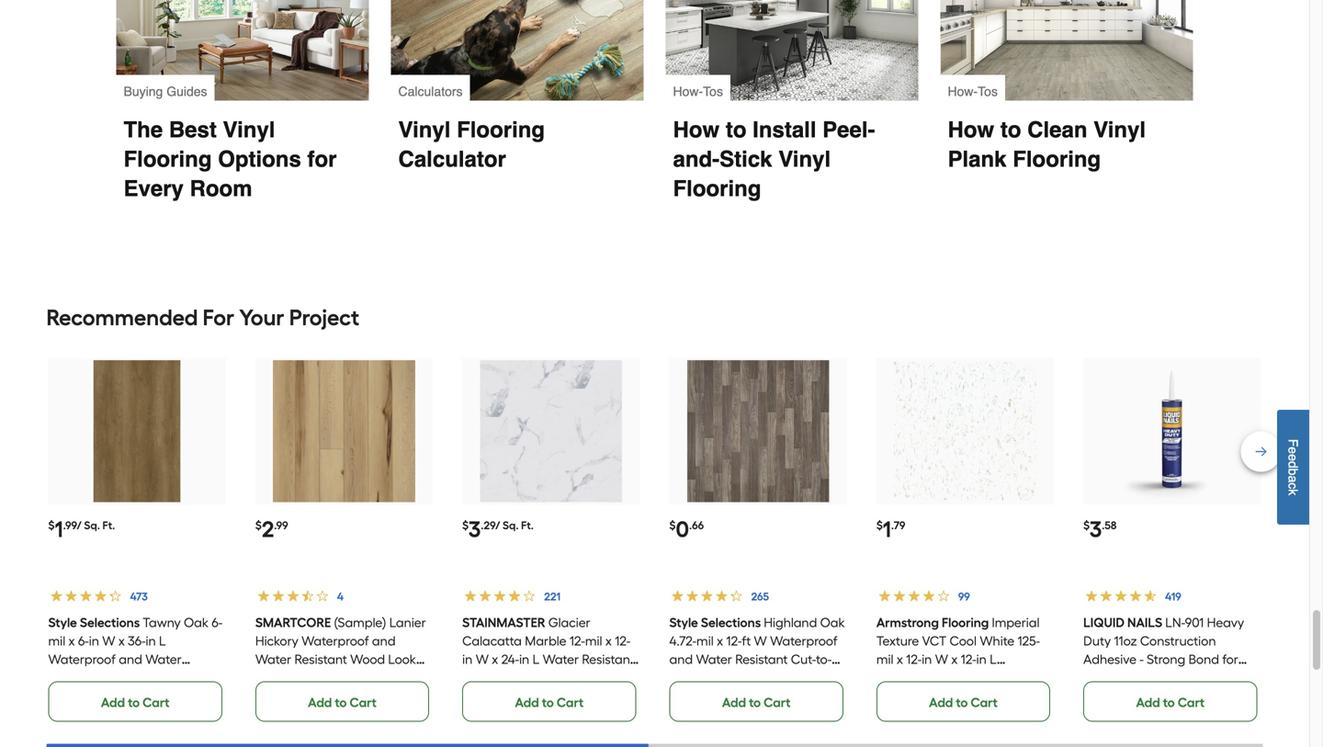 Task type: vqa. For each thing, say whether or not it's contained in the screenshot.


Task type: describe. For each thing, give the bounding box(es) containing it.
$ for $ 3 .58
[[1084, 519, 1090, 532]]

1 horizontal spatial 6-
[[212, 615, 223, 630]]

flooring inside highland oak 4.72-mil x 12-ft w waterproof and water resistant cut-to- length vinyl sheet flooring
[[777, 670, 824, 686]]

to-
[[816, 652, 832, 667]]

a kitchen with white cabinets, stainless steel appliances and a black and white vinyl floor. image
[[666, 0, 919, 100]]

vinyl inside imperial texture vct cool white 125- mil x 12-in w x 12-in l commercial vinyl tile flooring (1-sq ft/ piece)
[[952, 670, 979, 686]]

glacier calacatta marble 12-mil x 12- in w x 24-in l water resistant interlocking luxury vinyl tile flooring (19.79-sq ft/ carton)
[[462, 615, 635, 704]]

11oz
[[1114, 633, 1137, 649]]

duty
[[1084, 633, 1111, 649]]

add to cart link for $ 2 .99
[[255, 681, 429, 722]]

$ for $ 1 .79
[[877, 519, 883, 532]]

style for 1
[[48, 615, 77, 630]]

waterproof inside highland oak 4.72-mil x 12-ft w waterproof and water resistant cut-to- length vinyl sheet flooring
[[770, 633, 838, 649]]

add for $ 3 .29/ sq. ft.
[[515, 695, 539, 710]]

construction
[[1140, 633, 1216, 649]]

mil inside highland oak 4.72-mil x 12-ft w waterproof and water resistant cut-to- length vinyl sheet flooring
[[697, 633, 714, 649]]

in down marble in the bottom left of the page
[[519, 652, 530, 667]]

sheet
[[740, 670, 774, 686]]

and inside tawny oak 6- mil x 6-in w x 36-in l waterproof and water resistant interlocking luxury vinyl plank flooring (22.17-sq ft/ carton)
[[119, 652, 142, 667]]

flooring inside the how to clean vinyl plank flooring
[[1013, 146, 1101, 172]]

install
[[753, 117, 817, 142]]

vinyl inside vinyl flooring calculator
[[398, 117, 451, 142]]

in down 'vct'
[[922, 652, 932, 667]]

ft/ inside imperial texture vct cool white 125- mil x 12-in w x 12-in l commercial vinyl tile flooring (1-sq ft/ piece)
[[906, 688, 920, 704]]

peel-
[[823, 117, 876, 142]]

.66
[[689, 519, 704, 532]]

2
[[262, 516, 274, 543]]

piece)
[[923, 688, 959, 704]]

vinyl inside tawny oak 6- mil x 6-in w x 36-in l waterproof and water resistant interlocking luxury vinyl plank flooring (22.17-sq ft/ carton)
[[48, 688, 75, 704]]

vinyl inside the how to clean vinyl plank flooring
[[1094, 117, 1146, 142]]

add to cart for $ 1 .79
[[929, 695, 998, 710]]

add to cart link for $ 3 .29/ sq. ft.
[[462, 681, 636, 722]]

how to install peel- and-stick vinyl flooring
[[673, 117, 876, 201]]

glacier
[[548, 615, 591, 630]]

12- down cool in the bottom right of the page
[[961, 652, 977, 667]]

bond
[[1189, 652, 1220, 667]]

ft/ inside tawny oak 6- mil x 6-in w x 36-in l waterproof and water resistant interlocking luxury vinyl plank flooring (22.17-sq ft/ carton)
[[48, 707, 62, 722]]

sq. for 3
[[503, 519, 519, 532]]

liquid nails
[[1084, 615, 1163, 630]]

add to cart link for $ 1 .99/ sq. ft.
[[48, 681, 222, 722]]

3 for $ 3 .58
[[1090, 516, 1102, 543]]

how for how to install peel- and-stick vinyl flooring
[[673, 117, 720, 142]]

and inside highland oak 4.72-mil x 12-ft w waterproof and water resistant cut-to- length vinyl sheet flooring
[[670, 652, 693, 667]]

for inside ln-901 heavy duty 11oz construction adhesive - strong bond for multi-use projects
[[1223, 652, 1239, 667]]

plank inside the how to clean vinyl plank flooring
[[948, 146, 1007, 172]]

style for 0
[[670, 615, 698, 630]]

recommended
[[46, 304, 198, 331]]

tile inside 'glacier calacatta marble 12-mil x 12- in w x 24-in l water resistant interlocking luxury vinyl tile flooring (19.79-sq ft/ carton)'
[[605, 670, 625, 686]]

cart for $ 1 .99/ sq. ft.
[[143, 695, 170, 710]]

waterproof inside tawny oak 6- mil x 6-in w x 36-in l waterproof and water resistant interlocking luxury vinyl plank flooring (22.17-sq ft/ carton)
[[48, 652, 116, 667]]

resistant inside tawny oak 6- mil x 6-in w x 36-in l waterproof and water resistant interlocking luxury vinyl plank flooring (22.17-sq ft/ carton)
[[48, 670, 101, 686]]

heavy
[[1207, 615, 1245, 630]]

commercial
[[877, 670, 949, 686]]

(1-
[[877, 688, 889, 704]]

length
[[670, 670, 707, 686]]

add to cart link for $ 0 .66
[[670, 681, 844, 722]]

a dog on a wood-look vinyl plank floor next to a food dish, a bowl with spilled water and a toy. image
[[391, 0, 644, 100]]

(sample)
[[334, 615, 386, 630]]

mil inside tawny oak 6- mil x 6-in w x 36-in l waterproof and water resistant interlocking luxury vinyl plank flooring (22.17-sq ft/ carton)
[[48, 633, 65, 649]]

1 e from the top
[[1286, 447, 1301, 454]]

w inside imperial texture vct cool white 125- mil x 12-in w x 12-in l commercial vinyl tile flooring (1-sq ft/ piece)
[[935, 652, 949, 667]]

cart for $ 3 .29/ sq. ft.
[[557, 695, 584, 710]]

add for $ 1 .79
[[929, 695, 953, 710]]

imperial
[[992, 615, 1040, 630]]

ft/ inside 'glacier calacatta marble 12-mil x 12- in w x 24-in l water resistant interlocking luxury vinyl tile flooring (19.79-sq ft/ carton)'
[[563, 688, 578, 704]]

plank inside tawny oak 6- mil x 6-in w x 36-in l waterproof and water resistant interlocking luxury vinyl plank flooring (22.17-sq ft/ carton)
[[78, 688, 110, 704]]

ft. for 1
[[102, 519, 115, 532]]

guides
[[167, 84, 207, 99]]

for inside the best vinyl flooring options for every room
[[307, 146, 337, 172]]

36-
[[128, 633, 146, 649]]

marble
[[525, 633, 567, 649]]

to for $ 0 .66
[[749, 695, 761, 710]]

selections for 0
[[701, 615, 761, 630]]

vinyl inside (sample) lanier hickory waterproof and water resistant wood look interlocking luxury vinyl plank
[[368, 670, 395, 686]]

armstrong flooring
[[877, 615, 989, 630]]

c
[[1286, 483, 1301, 489]]

to for $ 1 .79
[[956, 695, 968, 710]]

-
[[1140, 652, 1144, 667]]

a
[[1286, 475, 1301, 483]]

add for $ 2 .99
[[308, 695, 332, 710]]

vinyl inside 'glacier calacatta marble 12-mil x 12- in w x 24-in l water resistant interlocking luxury vinyl tile flooring (19.79-sq ft/ carton)'
[[575, 670, 602, 686]]

(19.79-
[[512, 688, 546, 704]]

k
[[1286, 489, 1301, 496]]

to for $ 1 .99/ sq. ft.
[[128, 695, 140, 710]]

d
[[1286, 461, 1301, 468]]

carton) inside tawny oak 6- mil x 6-in w x 36-in l waterproof and water resistant interlocking luxury vinyl plank flooring (22.17-sq ft/ carton)
[[66, 707, 111, 722]]

in down white
[[977, 652, 987, 667]]

sq inside tawny oak 6- mil x 6-in w x 36-in l waterproof and water resistant interlocking luxury vinyl plank flooring (22.17-sq ft/ carton)
[[198, 688, 211, 704]]

look
[[388, 652, 416, 667]]

ln-
[[1166, 615, 1185, 630]]

$ for $ 0 .66
[[670, 519, 676, 532]]

12- inside highland oak 4.72-mil x 12-ft w waterproof and water resistant cut-to- length vinyl sheet flooring
[[727, 633, 742, 649]]

water inside 'glacier calacatta marble 12-mil x 12- in w x 24-in l water resistant interlocking luxury vinyl tile flooring (19.79-sq ft/ carton)'
[[543, 652, 579, 667]]

interlocking inside tawny oak 6- mil x 6-in w x 36-in l waterproof and water resistant interlocking luxury vinyl plank flooring (22.17-sq ft/ carton)
[[104, 670, 172, 686]]

.99
[[274, 519, 288, 532]]

use
[[1117, 670, 1137, 686]]

1 for $ 1 .79
[[883, 516, 891, 543]]

your
[[239, 304, 284, 331]]

resistant inside highland oak 4.72-mil x 12-ft w waterproof and water resistant cut-to- length vinyl sheet flooring
[[736, 652, 788, 667]]

style selections highland oak 4.72-mil x 12-ft w waterproof and water resistant cut-to-length vinyl sheet flooring image
[[687, 360, 830, 502]]

how-tos for how to install peel- and-stick vinyl flooring
[[673, 84, 723, 99]]

highland
[[764, 615, 817, 630]]

how for how to clean vinyl plank flooring
[[948, 117, 995, 142]]

how- for how to clean vinyl plank flooring
[[948, 84, 978, 99]]

style selections tawny oak 6-mil x 6-in w x 36-in l waterproof and water resistant interlocking luxury vinyl plank flooring (22.17-sq ft/ carton) image
[[66, 360, 208, 502]]

smartcore
[[255, 615, 331, 630]]

b
[[1286, 468, 1301, 475]]

buying guides
[[124, 84, 207, 99]]

how to clean vinyl plank flooring
[[948, 117, 1152, 172]]

liquid
[[1084, 615, 1125, 630]]

flooring inside 'glacier calacatta marble 12-mil x 12- in w x 24-in l water resistant interlocking luxury vinyl tile flooring (19.79-sq ft/ carton)'
[[462, 688, 509, 704]]

2 e from the top
[[1286, 454, 1301, 461]]

sq inside imperial texture vct cool white 125- mil x 12-in w x 12-in l commercial vinyl tile flooring (1-sq ft/ piece)
[[889, 688, 903, 704]]

.58
[[1102, 519, 1117, 532]]

cart for $ 3 .58
[[1178, 695, 1205, 710]]

buying
[[124, 84, 163, 99]]

oak for 0
[[821, 615, 845, 630]]

w inside highland oak 4.72-mil x 12-ft w waterproof and water resistant cut-to- length vinyl sheet flooring
[[754, 633, 767, 649]]

highland oak 4.72-mil x 12-ft w waterproof and water resistant cut-to- length vinyl sheet flooring
[[670, 615, 845, 686]]

calculator
[[398, 146, 506, 172]]

$ for $ 1 .99/ sq. ft.
[[48, 519, 55, 532]]

best
[[169, 117, 217, 142]]

the best vinyl flooring options for every room
[[124, 117, 343, 201]]

in down tawny
[[146, 633, 156, 649]]

every
[[124, 176, 184, 201]]

in left 36-
[[89, 633, 99, 649]]

2 3 list item from the left
[[1084, 358, 1262, 722]]

12- up 'commercial' on the right bottom of page
[[906, 652, 922, 667]]

selections for 1
[[80, 615, 140, 630]]

w inside tawny oak 6- mil x 6-in w x 36-in l waterproof and water resistant interlocking luxury vinyl plank flooring (22.17-sq ft/ carton)
[[102, 633, 115, 649]]

a living room with a white couch, a brown leather ottoman and brown wood-look vinyl plank flooring. image
[[116, 0, 369, 100]]

luxury inside tawny oak 6- mil x 6-in w x 36-in l waterproof and water resistant interlocking luxury vinyl plank flooring (22.17-sq ft/ carton)
[[175, 670, 213, 686]]

add for $ 1 .99/ sq. ft.
[[101, 695, 125, 710]]

a large open-plan kitchen with white cabinets and a gray vinyl plank floor. image
[[941, 0, 1194, 100]]

and inside (sample) lanier hickory waterproof and water resistant wood look interlocking luxury vinyl plank
[[372, 633, 396, 649]]

to for $ 3 .58
[[1163, 695, 1175, 710]]

plank inside (sample) lanier hickory waterproof and water resistant wood look interlocking luxury vinyl plank
[[398, 670, 430, 686]]

$ 1 .99/ sq. ft.
[[48, 516, 115, 543]]

flooring up cool in the bottom right of the page
[[942, 615, 989, 630]]

l inside imperial texture vct cool white 125- mil x 12-in w x 12-in l commercial vinyl tile flooring (1-sq ft/ piece)
[[990, 652, 997, 667]]

smartcore (sample) lanier hickory waterproof and water resistant wood look interlocking luxury vinyl plank image
[[273, 360, 415, 502]]

resistant inside (sample) lanier hickory waterproof and water resistant wood look interlocking luxury vinyl plank
[[295, 652, 347, 667]]

options
[[218, 146, 301, 172]]

4.72-
[[670, 633, 697, 649]]

f e e d b a c k
[[1286, 439, 1301, 496]]

strong
[[1147, 652, 1186, 667]]

stainmaster
[[462, 615, 546, 630]]

vct
[[922, 633, 947, 649]]

the
[[124, 117, 163, 142]]

calacatta
[[462, 633, 522, 649]]

add to cart link for $ 1 .79
[[877, 681, 1051, 722]]

water inside tawny oak 6- mil x 6-in w x 36-in l waterproof and water resistant interlocking luxury vinyl plank flooring (22.17-sq ft/ carton)
[[145, 652, 182, 667]]

lanier
[[389, 615, 426, 630]]

to for $ 2 .99
[[335, 695, 347, 710]]

how-tos for how to clean vinyl plank flooring
[[948, 84, 998, 99]]

carton) inside 'glacier calacatta marble 12-mil x 12- in w x 24-in l water resistant interlocking luxury vinyl tile flooring (19.79-sq ft/ carton)'
[[581, 688, 626, 704]]

stick
[[720, 146, 773, 172]]

add to cart for $ 3 .58
[[1137, 695, 1205, 710]]

3 for $ 3 .29/ sq. ft.
[[469, 516, 481, 543]]

stainmaster glacier calacatta marble 12-mil x 12-in w x 24-in l water resistant interlocking luxury vinyl tile flooring (19.79-sq ft/ carton) image
[[480, 360, 622, 502]]

cool
[[950, 633, 977, 649]]

nails
[[1128, 615, 1163, 630]]

add to cart for $ 2 .99
[[308, 695, 377, 710]]

.79
[[891, 519, 906, 532]]



Task type: locate. For each thing, give the bounding box(es) containing it.
sq inside 'glacier calacatta marble 12-mil x 12- in w x 24-in l water resistant interlocking luxury vinyl tile flooring (19.79-sq ft/ carton)'
[[546, 688, 560, 704]]

flooring up calculator
[[457, 117, 545, 142]]

flooring
[[457, 117, 545, 142], [124, 146, 212, 172], [1013, 146, 1101, 172], [673, 176, 761, 201], [942, 615, 989, 630], [777, 670, 824, 686], [1005, 670, 1052, 686], [114, 688, 160, 704], [462, 688, 509, 704]]

add to cart link down 36-
[[48, 681, 222, 722]]

12- up sheet
[[727, 633, 742, 649]]

0 vertical spatial 6-
[[212, 615, 223, 630]]

cart down projects
[[1178, 695, 1205, 710]]

1 horizontal spatial style
[[670, 615, 698, 630]]

3 cart from the left
[[557, 695, 584, 710]]

0 horizontal spatial ft.
[[102, 519, 115, 532]]

2 how from the left
[[948, 117, 995, 142]]

2 oak from the left
[[821, 615, 845, 630]]

0 horizontal spatial 3 list item
[[462, 358, 640, 722]]

1 horizontal spatial style selections
[[670, 615, 761, 630]]

vinyl flooring calculator
[[398, 117, 551, 172]]

to inside the how to clean vinyl plank flooring
[[1001, 117, 1022, 142]]

to down (sample) lanier hickory waterproof and water resistant wood look interlocking luxury vinyl plank
[[335, 695, 347, 710]]

to for $ 3 .29/ sq. ft.
[[542, 695, 554, 710]]

0 horizontal spatial sq
[[198, 688, 211, 704]]

0 horizontal spatial style
[[48, 615, 77, 630]]

0 vertical spatial carton)
[[581, 688, 626, 704]]

hickory
[[255, 633, 299, 649]]

12-
[[570, 633, 585, 649], [615, 633, 631, 649], [727, 633, 742, 649], [906, 652, 922, 667], [961, 652, 977, 667]]

add to cart down 24-
[[515, 695, 584, 710]]

$ left .66
[[670, 519, 676, 532]]

0 horizontal spatial and
[[119, 652, 142, 667]]

add to cart link inside 2 list item
[[255, 681, 429, 722]]

1 horizontal spatial ft/
[[563, 688, 578, 704]]

1 horizontal spatial 1 list item
[[877, 358, 1054, 722]]

and down 36-
[[119, 652, 142, 667]]

tos for install
[[703, 84, 723, 99]]

1 sq. from the left
[[84, 519, 100, 532]]

2 add from the left
[[308, 695, 332, 710]]

1 horizontal spatial selections
[[701, 615, 761, 630]]

to up "stick"
[[726, 117, 747, 142]]

oak for 1
[[184, 615, 209, 630]]

l down tawny
[[159, 633, 166, 649]]

0 horizontal spatial carton)
[[66, 707, 111, 722]]

add to cart link inside 0 list item
[[670, 681, 844, 722]]

cart for $ 2 .99
[[350, 695, 377, 710]]

mil down the glacier
[[585, 633, 603, 649]]

to down cool in the bottom right of the page
[[956, 695, 968, 710]]

projects
[[1140, 670, 1186, 686]]

901
[[1185, 615, 1204, 630]]

flooring inside vinyl flooring calculator
[[457, 117, 545, 142]]

6 add to cart link from the left
[[1084, 681, 1258, 722]]

to inside 0 list item
[[749, 695, 761, 710]]

selections up 36-
[[80, 615, 140, 630]]

1 add to cart from the left
[[101, 695, 170, 710]]

1 luxury from the left
[[175, 670, 213, 686]]

to down sheet
[[749, 695, 761, 710]]

1 style from the left
[[48, 615, 77, 630]]

sq
[[198, 688, 211, 704], [546, 688, 560, 704], [889, 688, 903, 704]]

2 sq. from the left
[[503, 519, 519, 532]]

selections
[[80, 615, 140, 630], [701, 615, 761, 630]]

2 style selections from the left
[[670, 615, 761, 630]]

0 horizontal spatial luxury
[[175, 670, 213, 686]]

1 list item
[[48, 358, 226, 722], [877, 358, 1054, 722]]

l inside 'glacier calacatta marble 12-mil x 12- in w x 24-in l water resistant interlocking luxury vinyl tile flooring (19.79-sq ft/ carton)'
[[533, 652, 540, 667]]

luxury up '(22.17-'
[[175, 670, 213, 686]]

f e e d b a c k button
[[1278, 410, 1310, 525]]

flooring inside imperial texture vct cool white 125- mil x 12-in w x 12-in l commercial vinyl tile flooring (1-sq ft/ piece)
[[1005, 670, 1052, 686]]

how inside how to install peel- and-stick vinyl flooring
[[673, 117, 720, 142]]

.29/
[[481, 519, 500, 532]]

1 horizontal spatial how
[[948, 117, 995, 142]]

1 vertical spatial for
[[1223, 652, 1239, 667]]

flooring down and-
[[673, 176, 761, 201]]

and
[[372, 633, 396, 649], [119, 652, 142, 667], [670, 652, 693, 667]]

3 add from the left
[[515, 695, 539, 710]]

add for $ 3 .58
[[1137, 695, 1161, 710]]

2 luxury from the left
[[326, 670, 365, 686]]

style
[[48, 615, 77, 630], [670, 615, 698, 630]]

add for $ 0 .66
[[722, 695, 746, 710]]

mil inside 'glacier calacatta marble 12-mil x 12- in w x 24-in l water resistant interlocking luxury vinyl tile flooring (19.79-sq ft/ carton)'
[[585, 633, 603, 649]]

w
[[102, 633, 115, 649], [754, 633, 767, 649], [476, 652, 489, 667], [935, 652, 949, 667]]

tos up the how to clean vinyl plank flooring
[[978, 84, 998, 99]]

ft. right .29/
[[521, 519, 534, 532]]

cut-
[[791, 652, 816, 667]]

0 list item
[[670, 358, 847, 722]]

0 horizontal spatial how
[[673, 117, 720, 142]]

1 how from the left
[[673, 117, 720, 142]]

1 horizontal spatial oak
[[821, 615, 845, 630]]

$ 0 .66
[[670, 516, 704, 543]]

2 horizontal spatial luxury
[[533, 670, 572, 686]]

and down 4.72-
[[670, 652, 693, 667]]

1 tos from the left
[[703, 84, 723, 99]]

3 list item
[[462, 358, 640, 722], [1084, 358, 1262, 722]]

flooring down clean on the right top
[[1013, 146, 1101, 172]]

ft. right the .99/
[[102, 519, 115, 532]]

ft. for 3
[[521, 519, 534, 532]]

selections inside 0 list item
[[701, 615, 761, 630]]

1 vertical spatial plank
[[398, 670, 430, 686]]

liquid nails ln-901 heavy duty 11oz construction adhesive - strong bond for multi-use projects image
[[1102, 360, 1244, 502]]

water
[[145, 652, 182, 667], [255, 652, 292, 667], [543, 652, 579, 667], [696, 652, 732, 667]]

add to cart link for $ 3 .58
[[1084, 681, 1258, 722]]

0 horizontal spatial l
[[159, 633, 166, 649]]

how inside the how to clean vinyl plank flooring
[[948, 117, 995, 142]]

tos up and-
[[703, 84, 723, 99]]

cart right 'piece)' at the right of page
[[971, 695, 998, 710]]

0 horizontal spatial ft/
[[48, 707, 62, 722]]

texture
[[877, 633, 919, 649]]

6 $ from the left
[[1084, 519, 1090, 532]]

style selections for 1
[[48, 615, 140, 630]]

oak
[[184, 615, 209, 630], [821, 615, 845, 630]]

add to cart down 36-
[[101, 695, 170, 710]]

clean
[[1028, 117, 1088, 142]]

1 vertical spatial 6-
[[78, 633, 89, 649]]

1 oak from the left
[[184, 615, 209, 630]]

l inside tawny oak 6- mil x 6-in w x 36-in l waterproof and water resistant interlocking luxury vinyl plank flooring (22.17-sq ft/ carton)
[[159, 633, 166, 649]]

to
[[726, 117, 747, 142], [1001, 117, 1022, 142], [128, 695, 140, 710], [335, 695, 347, 710], [542, 695, 554, 710], [749, 695, 761, 710], [956, 695, 968, 710], [1163, 695, 1175, 710]]

interlocking down 36-
[[104, 670, 172, 686]]

style selections inside 0 list item
[[670, 615, 761, 630]]

how up and-
[[673, 117, 720, 142]]

2 ft. from the left
[[521, 519, 534, 532]]

1 horizontal spatial 3 list item
[[1084, 358, 1262, 722]]

mil left 36-
[[48, 633, 65, 649]]

3 add to cart link from the left
[[462, 681, 636, 722]]

4 add to cart link from the left
[[670, 681, 844, 722]]

3 water from the left
[[543, 652, 579, 667]]

1 sq from the left
[[198, 688, 211, 704]]

1 1 from the left
[[55, 516, 63, 543]]

2 water from the left
[[255, 652, 292, 667]]

0 horizontal spatial 3
[[469, 516, 481, 543]]

luxury down wood
[[326, 670, 365, 686]]

2 1 from the left
[[883, 516, 891, 543]]

2 vertical spatial plank
[[78, 688, 110, 704]]

sq. for 1
[[84, 519, 100, 532]]

$
[[48, 519, 55, 532], [255, 519, 262, 532], [462, 519, 469, 532], [670, 519, 676, 532], [877, 519, 883, 532], [1084, 519, 1090, 532]]

2 how- from the left
[[948, 84, 978, 99]]

1 water from the left
[[145, 652, 182, 667]]

luxury inside (sample) lanier hickory waterproof and water resistant wood look interlocking luxury vinyl plank
[[326, 670, 365, 686]]

2 tile from the left
[[982, 670, 1002, 686]]

1 style selections from the left
[[48, 615, 140, 630]]

add
[[101, 695, 125, 710], [308, 695, 332, 710], [515, 695, 539, 710], [722, 695, 746, 710], [929, 695, 953, 710], [1137, 695, 1161, 710]]

0 horizontal spatial waterproof
[[48, 652, 116, 667]]

1 horizontal spatial waterproof
[[302, 633, 369, 649]]

2 horizontal spatial interlocking
[[462, 670, 530, 686]]

$ inside $ 2 .99
[[255, 519, 262, 532]]

sq. right the .99/
[[84, 519, 100, 532]]

0 horizontal spatial selections
[[80, 615, 140, 630]]

plank
[[948, 146, 1007, 172], [398, 670, 430, 686], [78, 688, 110, 704]]

adhesive
[[1084, 652, 1137, 667]]

w left 36-
[[102, 633, 115, 649]]

flooring left '(22.17-'
[[114, 688, 160, 704]]

add to cart down wood
[[308, 695, 377, 710]]

l down white
[[990, 652, 997, 667]]

water down hickory
[[255, 652, 292, 667]]

for
[[203, 304, 234, 331]]

0 vertical spatial plank
[[948, 146, 1007, 172]]

2 add to cart link from the left
[[255, 681, 429, 722]]

and-
[[673, 146, 720, 172]]

6- right tawny
[[212, 615, 223, 630]]

e up d
[[1286, 447, 1301, 454]]

mil up length
[[697, 633, 714, 649]]

4 cart from the left
[[764, 695, 791, 710]]

w right ft at the bottom
[[754, 633, 767, 649]]

2 add to cart from the left
[[308, 695, 377, 710]]

0
[[676, 516, 689, 543]]

1 horizontal spatial and
[[372, 633, 396, 649]]

0 horizontal spatial 1 list item
[[48, 358, 226, 722]]

1 add from the left
[[101, 695, 125, 710]]

2 horizontal spatial l
[[990, 652, 997, 667]]

1 horizontal spatial tos
[[978, 84, 998, 99]]

to inside how to install peel- and-stick vinyl flooring
[[726, 117, 747, 142]]

5 $ from the left
[[877, 519, 883, 532]]

5 add to cart from the left
[[929, 695, 998, 710]]

$ inside the $ 1 .99/ sq. ft.
[[48, 519, 55, 532]]

0 horizontal spatial 1
[[55, 516, 63, 543]]

add to cart link down cool in the bottom right of the page
[[877, 681, 1051, 722]]

0 horizontal spatial tile
[[605, 670, 625, 686]]

2 horizontal spatial plank
[[948, 146, 1007, 172]]

luxury up (19.79-
[[533, 670, 572, 686]]

$ inside $ 3 .29/ sq. ft.
[[462, 519, 469, 532]]

for right "bond"
[[1223, 652, 1239, 667]]

2 1 list item from the left
[[877, 358, 1054, 722]]

ft
[[742, 633, 751, 649]]

water inside highland oak 4.72-mil x 12-ft w waterproof and water resistant cut-to- length vinyl sheet flooring
[[696, 652, 732, 667]]

0 horizontal spatial 6-
[[78, 633, 89, 649]]

l
[[159, 633, 166, 649], [533, 652, 540, 667], [990, 652, 997, 667]]

$ inside $ 3 .58
[[1084, 519, 1090, 532]]

oak up 'to-'
[[821, 615, 845, 630]]

recommended for your project heading
[[46, 299, 1263, 336]]

carton)
[[581, 688, 626, 704], [66, 707, 111, 722]]

mil down texture
[[877, 652, 894, 667]]

2 how-tos from the left
[[948, 84, 998, 99]]

$ for $ 3 .29/ sq. ft.
[[462, 519, 469, 532]]

add inside 0 list item
[[722, 695, 746, 710]]

add to cart down 'commercial' on the right bottom of page
[[929, 695, 998, 710]]

calculators
[[398, 84, 463, 99]]

recommended for your project
[[46, 304, 360, 331]]

1 how- from the left
[[673, 84, 703, 99]]

luxury
[[175, 670, 213, 686], [326, 670, 365, 686], [533, 670, 572, 686]]

cart for $ 1 .79
[[971, 695, 998, 710]]

add down (sample) lanier hickory waterproof and water resistant wood look interlocking luxury vinyl plank
[[308, 695, 332, 710]]

1 3 list item from the left
[[462, 358, 640, 722]]

6 cart from the left
[[1178, 695, 1205, 710]]

1 horizontal spatial l
[[533, 652, 540, 667]]

waterproof
[[302, 633, 369, 649], [770, 633, 838, 649], [48, 652, 116, 667]]

water down marble in the bottom left of the page
[[543, 652, 579, 667]]

style selections up ft at the bottom
[[670, 615, 761, 630]]

24-
[[501, 652, 519, 667]]

add to cart for $ 0 .66
[[722, 695, 791, 710]]

how- for how to install peel- and-stick vinyl flooring
[[673, 84, 703, 99]]

1 horizontal spatial how-
[[948, 84, 978, 99]]

0 horizontal spatial how-
[[673, 84, 703, 99]]

.99/
[[63, 519, 82, 532]]

add inside 2 list item
[[308, 695, 332, 710]]

5 add from the left
[[929, 695, 953, 710]]

w inside 'glacier calacatta marble 12-mil x 12- in w x 24-in l water resistant interlocking luxury vinyl tile flooring (19.79-sq ft/ carton)'
[[476, 652, 489, 667]]

style inside 0 list item
[[670, 615, 698, 630]]

$ 2 .99
[[255, 516, 288, 543]]

$ left ".99"
[[255, 519, 262, 532]]

2 tos from the left
[[978, 84, 998, 99]]

2 sq from the left
[[546, 688, 560, 704]]

$ 3 .58
[[1084, 516, 1117, 543]]

4 water from the left
[[696, 652, 732, 667]]

4 $ from the left
[[670, 519, 676, 532]]

f
[[1286, 439, 1301, 447]]

1 how-tos from the left
[[673, 84, 723, 99]]

waterproof inside (sample) lanier hickory waterproof and water resistant wood look interlocking luxury vinyl plank
[[302, 633, 369, 649]]

(sample) lanier hickory waterproof and water resistant wood look interlocking luxury vinyl plank
[[255, 615, 430, 686]]

2 horizontal spatial and
[[670, 652, 693, 667]]

1 3 from the left
[[469, 516, 481, 543]]

in down calacatta
[[462, 652, 473, 667]]

sq.
[[84, 519, 100, 532], [503, 519, 519, 532]]

cart for $ 0 .66
[[764, 695, 791, 710]]

white
[[980, 633, 1015, 649]]

6-
[[212, 615, 223, 630], [78, 633, 89, 649]]

2 selections from the left
[[701, 615, 761, 630]]

sq. right .29/
[[503, 519, 519, 532]]

6- left 36-
[[78, 633, 89, 649]]

1 horizontal spatial 1
[[883, 516, 891, 543]]

3 add to cart from the left
[[515, 695, 584, 710]]

1 horizontal spatial for
[[1223, 652, 1239, 667]]

add to cart inside 0 list item
[[722, 695, 791, 710]]

selections up ft at the bottom
[[701, 615, 761, 630]]

tile inside imperial texture vct cool white 125- mil x 12-in w x 12-in l commercial vinyl tile flooring (1-sq ft/ piece)
[[982, 670, 1002, 686]]

12- down the glacier
[[570, 633, 585, 649]]

tile left length
[[605, 670, 625, 686]]

water down 36-
[[145, 652, 182, 667]]

vinyl inside the best vinyl flooring options for every room
[[223, 117, 275, 142]]

1 for $ 1 .99/ sq. ft.
[[55, 516, 63, 543]]

flooring inside tawny oak 6- mil x 6-in w x 36-in l waterproof and water resistant interlocking luxury vinyl plank flooring (22.17-sq ft/ carton)
[[114, 688, 160, 704]]

oak inside highland oak 4.72-mil x 12-ft w waterproof and water resistant cut-to- length vinyl sheet flooring
[[821, 615, 845, 630]]

2 horizontal spatial sq
[[889, 688, 903, 704]]

$ left the .99/
[[48, 519, 55, 532]]

3 luxury from the left
[[533, 670, 572, 686]]

sq. inside $ 3 .29/ sq. ft.
[[503, 519, 519, 532]]

flooring inside how to install peel- and-stick vinyl flooring
[[673, 176, 761, 201]]

how
[[673, 117, 720, 142], [948, 117, 995, 142]]

cart right (19.79-
[[557, 695, 584, 710]]

resistant inside 'glacier calacatta marble 12-mil x 12- in w x 24-in l water resistant interlocking luxury vinyl tile flooring (19.79-sq ft/ carton)'
[[582, 652, 635, 667]]

3 $ from the left
[[462, 519, 469, 532]]

1 cart from the left
[[143, 695, 170, 710]]

add down 'commercial' on the right bottom of page
[[929, 695, 953, 710]]

w down 'vct'
[[935, 652, 949, 667]]

0 horizontal spatial style selections
[[48, 615, 140, 630]]

1 horizontal spatial tile
[[982, 670, 1002, 686]]

$ inside '$ 1 .79'
[[877, 519, 883, 532]]

for right options
[[307, 146, 337, 172]]

add to cart link down 24-
[[462, 681, 636, 722]]

interlocking inside 'glacier calacatta marble 12-mil x 12- in w x 24-in l water resistant interlocking luxury vinyl tile flooring (19.79-sq ft/ carton)'
[[462, 670, 530, 686]]

how-
[[673, 84, 703, 99], [948, 84, 978, 99]]

add to cart for $ 1 .99/ sq. ft.
[[101, 695, 170, 710]]

cart
[[143, 695, 170, 710], [350, 695, 377, 710], [557, 695, 584, 710], [764, 695, 791, 710], [971, 695, 998, 710], [1178, 695, 1205, 710]]

project
[[289, 304, 360, 331]]

2 3 from the left
[[1090, 516, 1102, 543]]

2 horizontal spatial waterproof
[[770, 633, 838, 649]]

1 ft. from the left
[[102, 519, 115, 532]]

cart inside 2 list item
[[350, 695, 377, 710]]

tawny
[[143, 615, 181, 630]]

how left clean on the right top
[[948, 117, 995, 142]]

1 horizontal spatial interlocking
[[255, 670, 323, 686]]

5 cart from the left
[[971, 695, 998, 710]]

oak inside tawny oak 6- mil x 6-in w x 36-in l waterproof and water resistant interlocking luxury vinyl plank flooring (22.17-sq ft/ carton)
[[184, 615, 209, 630]]

tile
[[605, 670, 625, 686], [982, 670, 1002, 686]]

flooring down 125-
[[1005, 670, 1052, 686]]

add to cart inside 2 list item
[[308, 695, 377, 710]]

1 interlocking from the left
[[104, 670, 172, 686]]

cart inside 0 list item
[[764, 695, 791, 710]]

sq. inside the $ 1 .99/ sq. ft.
[[84, 519, 100, 532]]

2 list item
[[255, 358, 433, 722]]

(22.17-
[[164, 688, 198, 704]]

multi-
[[1084, 670, 1117, 686]]

4 add from the left
[[722, 695, 746, 710]]

3 interlocking from the left
[[462, 670, 530, 686]]

l down marble in the bottom left of the page
[[533, 652, 540, 667]]

to down marble in the bottom left of the page
[[542, 695, 554, 710]]

w down calacatta
[[476, 652, 489, 667]]

1 horizontal spatial ft.
[[521, 519, 534, 532]]

e
[[1286, 447, 1301, 454], [1286, 454, 1301, 461]]

x inside highland oak 4.72-mil x 12-ft w waterproof and water resistant cut-to- length vinyl sheet flooring
[[717, 633, 723, 649]]

0 horizontal spatial how-tos
[[673, 84, 723, 99]]

cart down wood
[[350, 695, 377, 710]]

in
[[89, 633, 99, 649], [146, 633, 156, 649], [462, 652, 473, 667], [519, 652, 530, 667], [922, 652, 932, 667], [977, 652, 987, 667]]

interlocking down hickory
[[255, 670, 323, 686]]

0 horizontal spatial oak
[[184, 615, 209, 630]]

12- left 4.72-
[[615, 633, 631, 649]]

2 $ from the left
[[255, 519, 262, 532]]

add to cart link down strong
[[1084, 681, 1258, 722]]

flooring left (19.79-
[[462, 688, 509, 704]]

4 add to cart from the left
[[722, 695, 791, 710]]

1 horizontal spatial sq
[[546, 688, 560, 704]]

2 cart from the left
[[350, 695, 377, 710]]

water up length
[[696, 652, 732, 667]]

1 horizontal spatial how-tos
[[948, 84, 998, 99]]

room
[[190, 176, 252, 201]]

1 horizontal spatial plank
[[398, 670, 430, 686]]

0 horizontal spatial interlocking
[[104, 670, 172, 686]]

oak right tawny
[[184, 615, 209, 630]]

add to cart down sheet
[[722, 695, 791, 710]]

style selections up 36-
[[48, 615, 140, 630]]

style selections
[[48, 615, 140, 630], [670, 615, 761, 630]]

2 horizontal spatial ft/
[[906, 688, 920, 704]]

1 1 list item from the left
[[48, 358, 226, 722]]

2 interlocking from the left
[[255, 670, 323, 686]]

0 vertical spatial for
[[307, 146, 337, 172]]

0 horizontal spatial plank
[[78, 688, 110, 704]]

0 horizontal spatial tos
[[703, 84, 723, 99]]

$ left .79
[[877, 519, 883, 532]]

armstrong
[[877, 615, 939, 630]]

wood
[[350, 652, 385, 667]]

0 horizontal spatial for
[[307, 146, 337, 172]]

1 horizontal spatial carton)
[[581, 688, 626, 704]]

resistant
[[295, 652, 347, 667], [582, 652, 635, 667], [736, 652, 788, 667], [48, 670, 101, 686]]

vinyl inside highland oak 4.72-mil x 12-ft w waterproof and water resistant cut-to- length vinyl sheet flooring
[[710, 670, 737, 686]]

1 vertical spatial carton)
[[66, 707, 111, 722]]

and up wood
[[372, 633, 396, 649]]

ft. inside $ 3 .29/ sq. ft.
[[521, 519, 534, 532]]

interlocking down 24-
[[462, 670, 530, 686]]

to inside 2 list item
[[335, 695, 347, 710]]

1 selections from the left
[[80, 615, 140, 630]]

interlocking
[[104, 670, 172, 686], [255, 670, 323, 686], [462, 670, 530, 686]]

tile down white
[[982, 670, 1002, 686]]

1 horizontal spatial sq.
[[503, 519, 519, 532]]

to down projects
[[1163, 695, 1175, 710]]

add down 24-
[[515, 695, 539, 710]]

add to cart for $ 3 .29/ sq. ft.
[[515, 695, 584, 710]]

interlocking inside (sample) lanier hickory waterproof and water resistant wood look interlocking luxury vinyl plank
[[255, 670, 323, 686]]

add down sheet
[[722, 695, 746, 710]]

1 tile from the left
[[605, 670, 625, 686]]

$ 3 .29/ sq. ft.
[[462, 516, 534, 543]]

0 horizontal spatial sq.
[[84, 519, 100, 532]]

e up b
[[1286, 454, 1301, 461]]

style selections for 0
[[670, 615, 761, 630]]

ln-901 heavy duty 11oz construction adhesive - strong bond for multi-use projects
[[1084, 615, 1245, 686]]

flooring up every
[[124, 146, 212, 172]]

imperial texture vct cool white 125- mil x 12-in w x 12-in l commercial vinyl tile flooring (1-sq ft/ piece)
[[877, 615, 1052, 704]]

to left clean on the right top
[[1001, 117, 1022, 142]]

add to cart
[[101, 695, 170, 710], [308, 695, 377, 710], [515, 695, 584, 710], [722, 695, 791, 710], [929, 695, 998, 710], [1137, 695, 1205, 710]]

cart down sheet
[[764, 695, 791, 710]]

armstrong flooring imperial texture vct cool white 125-mil x 12-in w x 12-in l commercial vinyl tile flooring (1-sq ft/ piece) image
[[894, 360, 1037, 502]]

1 horizontal spatial 3
[[1090, 516, 1102, 543]]

$ inside "$ 0 .66"
[[670, 519, 676, 532]]

$ 1 .79
[[877, 516, 906, 543]]

tawny oak 6- mil x 6-in w x 36-in l waterproof and water resistant interlocking luxury vinyl plank flooring (22.17-sq ft/ carton)
[[48, 615, 223, 722]]

1 add to cart link from the left
[[48, 681, 222, 722]]

tos for clean
[[978, 84, 998, 99]]

vinyl inside how to install peel- and-stick vinyl flooring
[[779, 146, 831, 172]]

add to cart link down wood
[[255, 681, 429, 722]]

tos
[[703, 84, 723, 99], [978, 84, 998, 99]]

x
[[69, 633, 75, 649], [118, 633, 125, 649], [606, 633, 612, 649], [717, 633, 723, 649], [492, 652, 498, 667], [897, 652, 903, 667], [952, 652, 958, 667]]

flooring down cut- at the bottom of the page
[[777, 670, 824, 686]]

6 add to cart from the left
[[1137, 695, 1205, 710]]

add to cart link down ft at the bottom
[[670, 681, 844, 722]]

3 sq from the left
[[889, 688, 903, 704]]

125-
[[1018, 633, 1040, 649]]

1 $ from the left
[[48, 519, 55, 532]]

luxury inside 'glacier calacatta marble 12-mil x 12- in w x 24-in l water resistant interlocking luxury vinyl tile flooring (19.79-sq ft/ carton)'
[[533, 670, 572, 686]]

mil inside imperial texture vct cool white 125- mil x 12-in w x 12-in l commercial vinyl tile flooring (1-sq ft/ piece)
[[877, 652, 894, 667]]

water inside (sample) lanier hickory waterproof and water resistant wood look interlocking luxury vinyl plank
[[255, 652, 292, 667]]

flooring inside the best vinyl flooring options for every room
[[124, 146, 212, 172]]

add left '(22.17-'
[[101, 695, 125, 710]]

$ left .58
[[1084, 519, 1090, 532]]

2 style from the left
[[670, 615, 698, 630]]

5 add to cart link from the left
[[877, 681, 1051, 722]]

to left '(22.17-'
[[128, 695, 140, 710]]

6 add from the left
[[1137, 695, 1161, 710]]

mil
[[48, 633, 65, 649], [585, 633, 603, 649], [697, 633, 714, 649], [877, 652, 894, 667]]

1 horizontal spatial luxury
[[326, 670, 365, 686]]

ft. inside the $ 1 .99/ sq. ft.
[[102, 519, 115, 532]]

cart down 36-
[[143, 695, 170, 710]]

$ for $ 2 .99
[[255, 519, 262, 532]]



